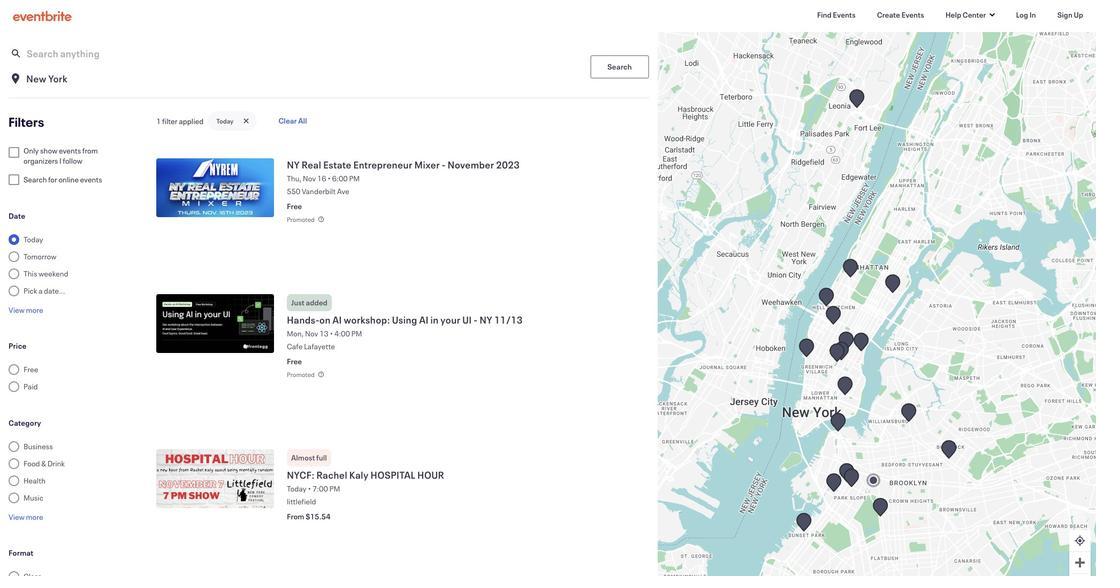 Task type: describe. For each thing, give the bounding box(es) containing it.
- inside the hands-on ai workshop: using ai in your ui - ny 11/13 mon, nov 13 •  4:00 pm cafe lafayette free
[[474, 314, 478, 327]]

ny inside the hands-on ai workshop: using ai in your ui - ny 11/13 mon, nov 13 •  4:00 pm cafe lafayette free
[[480, 314, 493, 327]]

in
[[431, 314, 439, 327]]

almost full
[[291, 453, 327, 463]]

search button
[[590, 55, 649, 79]]

full
[[316, 453, 327, 463]]

november
[[448, 158, 494, 171]]

search for search
[[608, 61, 632, 71]]

all
[[298, 116, 307, 126]]

organizers
[[24, 156, 58, 166]]

from
[[82, 146, 98, 156]]

entrepreneur
[[353, 158, 413, 171]]

littlefield
[[287, 497, 316, 507]]

$15.54
[[306, 512, 330, 522]]

nov inside the hands-on ai workshop: using ai in your ui - ny 11/13 mon, nov 13 •  4:00 pm cafe lafayette free
[[305, 329, 318, 339]]

0 horizontal spatial today
[[24, 234, 43, 245]]

this
[[24, 269, 37, 279]]

search for online events
[[24, 175, 102, 185]]

almost
[[291, 453, 315, 463]]

i
[[59, 156, 61, 166]]

create
[[877, 10, 900, 20]]

ny real estate entrepreneur mixer - november 2023 primary image image
[[156, 158, 274, 217]]

hour
[[417, 469, 444, 482]]

kaly
[[349, 469, 369, 482]]

filter
[[162, 116, 178, 126]]

6:00
[[332, 173, 348, 184]]

date
[[9, 211, 25, 221]]

real
[[302, 158, 321, 171]]

paid
[[24, 382, 38, 392]]

nycf: rachel kaly hospital hour today • 7:00 pm littlefield from $15.54
[[287, 469, 444, 522]]

online
[[59, 175, 79, 185]]

using
[[392, 314, 417, 327]]

550
[[287, 186, 300, 196]]

pm inside ny real estate entrepreneur mixer - november 2023 thu, nov 16 •  6:00 pm 550 vanderbilt ave free
[[349, 173, 360, 184]]

sign
[[1058, 10, 1073, 20]]

drink
[[47, 459, 65, 469]]

this weekend
[[24, 269, 68, 279]]

events for create events
[[902, 10, 924, 20]]

tomorrow
[[24, 252, 56, 262]]

health
[[24, 476, 45, 486]]

free inside the hands-on ai workshop: using ai in your ui - ny 11/13 mon, nov 13 •  4:00 pm cafe lafayette free
[[287, 357, 302, 367]]

clear all
[[279, 116, 307, 126]]

1 vertical spatial events
[[80, 175, 102, 185]]

free inside ny real estate entrepreneur mixer - november 2023 thu, nov 16 •  6:00 pm 550 vanderbilt ave free
[[287, 201, 302, 211]]

a
[[39, 286, 43, 296]]

log
[[1016, 10, 1028, 20]]

search for search for online events
[[24, 175, 47, 185]]

hands-on ai workshop: using ai in your ui - ny 11/13 link
[[287, 314, 632, 327]]

today inside nycf: rachel kaly hospital hour today • 7:00 pm littlefield from $15.54
[[287, 484, 307, 494]]

view more element for pick a date...
[[9, 305, 43, 315]]

1 filter applied
[[156, 116, 204, 126]]

create events
[[877, 10, 924, 20]]

16
[[317, 173, 326, 184]]

&
[[41, 459, 46, 469]]

workshop:
[[344, 314, 390, 327]]

view more element for music
[[9, 512, 43, 523]]

your
[[441, 314, 461, 327]]

ny inside ny real estate entrepreneur mixer - november 2023 thu, nov 16 •  6:00 pm 550 vanderbilt ave free
[[287, 158, 300, 171]]

more for music
[[26, 512, 43, 523]]

in
[[1030, 10, 1036, 20]]

1 promoted from the top
[[287, 215, 315, 224]]

pm inside nycf: rachel kaly hospital hour today • 7:00 pm littlefield from $15.54
[[329, 484, 340, 494]]

view more for music
[[9, 512, 43, 523]]

find events
[[817, 10, 856, 20]]

- inside ny real estate entrepreneur mixer - november 2023 thu, nov 16 •  6:00 pm 550 vanderbilt ave free
[[442, 158, 446, 171]]

log in link
[[1008, 4, 1045, 26]]

cafe
[[287, 342, 303, 352]]

13
[[320, 329, 329, 339]]

free up paid
[[24, 365, 38, 375]]

format
[[9, 548, 34, 558]]

estate
[[323, 158, 352, 171]]

nycf: rachel kaly hospital hour link
[[287, 469, 632, 482]]

hands-on ai workshop: using ai in your ui - ny 11/13 mon, nov 13 •  4:00 pm cafe lafayette free
[[287, 314, 523, 367]]

• inside ny real estate entrepreneur mixer - november 2023 thu, nov 16 •  6:00 pm 550 vanderbilt ave free
[[328, 173, 331, 184]]

view for music
[[9, 512, 25, 523]]

1
[[156, 116, 161, 126]]

11/13
[[494, 314, 523, 327]]

pick
[[24, 286, 37, 296]]



Task type: vqa. For each thing, say whether or not it's contained in the screenshot.
Search icon
no



Task type: locate. For each thing, give the bounding box(es) containing it.
0 horizontal spatial search
[[24, 175, 47, 185]]

hands-
[[287, 314, 320, 327]]

1 vertical spatial -
[[474, 314, 478, 327]]

0 vertical spatial ny
[[287, 158, 300, 171]]

0 vertical spatial •
[[328, 173, 331, 184]]

2 vertical spatial pm
[[329, 484, 340, 494]]

help
[[946, 10, 962, 20]]

1 vertical spatial view
[[9, 512, 25, 523]]

2023
[[496, 158, 520, 171]]

- right the mixer
[[442, 158, 446, 171]]

find events link
[[809, 4, 864, 26]]

nov left the 13
[[305, 329, 318, 339]]

from
[[287, 512, 304, 522]]

hospital
[[371, 469, 416, 482]]

free
[[287, 201, 302, 211], [287, 357, 302, 367], [24, 365, 38, 375]]

1 events from the left
[[833, 10, 856, 20]]

only
[[24, 146, 39, 156]]

•
[[328, 173, 331, 184], [330, 329, 333, 339], [308, 484, 311, 494]]

applied
[[179, 116, 204, 126]]

today right applied
[[216, 117, 234, 125]]

nov left 16
[[303, 173, 316, 184]]

2 view more element from the top
[[9, 512, 43, 523]]

view more button for music
[[9, 512, 43, 523]]

map region
[[541, 0, 1096, 577]]

2 view from the top
[[9, 512, 25, 523]]

today up tomorrow
[[24, 234, 43, 245]]

view down music
[[9, 512, 25, 523]]

find
[[817, 10, 832, 20]]

0 horizontal spatial ai
[[333, 314, 342, 327]]

more
[[26, 305, 43, 315], [26, 512, 43, 523]]

hands-on ai workshop: using ai in your ui - ny 11/13 primary image image
[[156, 295, 274, 353]]

2 horizontal spatial today
[[287, 484, 307, 494]]

nov
[[303, 173, 316, 184], [305, 329, 318, 339]]

0 vertical spatial view more button
[[9, 305, 43, 315]]

more down pick
[[26, 305, 43, 315]]

sign up link
[[1049, 4, 1092, 26]]

view more element
[[9, 305, 43, 315], [9, 512, 43, 523]]

view more for pick a date...
[[9, 305, 43, 315]]

food
[[24, 459, 40, 469]]

0 vertical spatial more
[[26, 305, 43, 315]]

7:00
[[313, 484, 328, 494]]

ny real estate entrepreneur mixer - november 2023 thu, nov 16 •  6:00 pm 550 vanderbilt ave free
[[287, 158, 520, 211]]

None text field
[[26, 69, 586, 88]]

view
[[9, 305, 25, 315], [9, 512, 25, 523]]

for
[[48, 175, 57, 185]]

events inside only show events from organizers i follow
[[59, 146, 81, 156]]

pm
[[349, 173, 360, 184], [351, 329, 362, 339], [329, 484, 340, 494]]

view more button down music
[[9, 512, 43, 523]]

ai right on
[[333, 314, 342, 327]]

1 view more button from the top
[[9, 305, 43, 315]]

2 vertical spatial •
[[308, 484, 311, 494]]

view more down music
[[9, 512, 43, 523]]

events right find
[[833, 10, 856, 20]]

• right the 13
[[330, 329, 333, 339]]

events for find events
[[833, 10, 856, 20]]

follow
[[63, 156, 82, 166]]

more for pick a date...
[[26, 305, 43, 315]]

1 vertical spatial •
[[330, 329, 333, 339]]

help center
[[946, 10, 986, 20]]

view more button for pick a date...
[[9, 305, 43, 315]]

clear
[[279, 116, 297, 126]]

ai left in
[[419, 314, 429, 327]]

added
[[306, 298, 327, 308]]

0 horizontal spatial events
[[833, 10, 856, 20]]

Search anything search field
[[27, 44, 590, 63]]

mixer
[[414, 158, 440, 171]]

more down music
[[26, 512, 43, 523]]

ny real estate entrepreneur mixer - november 2023 link
[[287, 158, 632, 171]]

pick a date...
[[24, 286, 65, 296]]

food & drink
[[24, 459, 65, 469]]

sign up
[[1058, 10, 1084, 20]]

date...
[[44, 286, 65, 296]]

1 more from the top
[[26, 305, 43, 315]]

nycf:
[[287, 469, 315, 482]]

1 vertical spatial view more element
[[9, 512, 43, 523]]

0 vertical spatial nov
[[303, 173, 316, 184]]

pm down the "rachel"
[[329, 484, 340, 494]]

filters
[[9, 113, 44, 131]]

nycf: rachel kaly hospital hour primary image image
[[156, 450, 274, 509]]

pm right the 4:00
[[351, 329, 362, 339]]

0 vertical spatial pm
[[349, 173, 360, 184]]

1 ai from the left
[[333, 314, 342, 327]]

1 horizontal spatial events
[[902, 10, 924, 20]]

1 vertical spatial more
[[26, 512, 43, 523]]

eventbrite image
[[13, 11, 72, 21]]

1 vertical spatial nov
[[305, 329, 318, 339]]

weekend
[[39, 269, 68, 279]]

mon,
[[287, 329, 304, 339]]

• right 16
[[328, 173, 331, 184]]

1 vertical spatial pm
[[351, 329, 362, 339]]

category
[[9, 418, 41, 428]]

1 horizontal spatial search
[[608, 61, 632, 71]]

ny up thu,
[[287, 158, 300, 171]]

events left from
[[59, 146, 81, 156]]

log in
[[1016, 10, 1036, 20]]

events right online
[[80, 175, 102, 185]]

1 vertical spatial promoted
[[287, 371, 315, 379]]

ave
[[337, 186, 349, 196]]

2 view more from the top
[[9, 512, 43, 523]]

• left the 7:00
[[308, 484, 311, 494]]

promoted
[[287, 215, 315, 224], [287, 371, 315, 379]]

view down pick
[[9, 305, 25, 315]]

clear all button
[[261, 109, 324, 133]]

2 more from the top
[[26, 512, 43, 523]]

price
[[9, 341, 27, 351]]

0 vertical spatial view
[[9, 305, 25, 315]]

view more button down pick
[[9, 305, 43, 315]]

rachel
[[317, 469, 347, 482]]

pm inside the hands-on ai workshop: using ai in your ui - ny 11/13 mon, nov 13 •  4:00 pm cafe lafayette free
[[351, 329, 362, 339]]

1 horizontal spatial ai
[[419, 314, 429, 327]]

promoted down cafe
[[287, 371, 315, 379]]

view more element down music
[[9, 512, 43, 523]]

business
[[24, 442, 53, 452]]

up
[[1074, 10, 1084, 20]]

- right ui
[[474, 314, 478, 327]]

only show events from organizers i follow
[[24, 146, 98, 166]]

free down cafe
[[287, 357, 302, 367]]

1 horizontal spatial ny
[[480, 314, 493, 327]]

0 vertical spatial view more
[[9, 305, 43, 315]]

ui
[[463, 314, 472, 327]]

today
[[216, 117, 234, 125], [24, 234, 43, 245], [287, 484, 307, 494]]

events right create
[[902, 10, 924, 20]]

ny
[[287, 158, 300, 171], [480, 314, 493, 327]]

1 horizontal spatial today
[[216, 117, 234, 125]]

2 ai from the left
[[419, 314, 429, 327]]

view more
[[9, 305, 43, 315], [9, 512, 43, 523]]

0 vertical spatial -
[[442, 158, 446, 171]]

1 vertical spatial view more
[[9, 512, 43, 523]]

0 vertical spatial today
[[216, 117, 234, 125]]

0 horizontal spatial -
[[442, 158, 446, 171]]

• inside the hands-on ai workshop: using ai in your ui - ny 11/13 mon, nov 13 •  4:00 pm cafe lafayette free
[[330, 329, 333, 339]]

today up littlefield
[[287, 484, 307, 494]]

• inside nycf: rachel kaly hospital hour today • 7:00 pm littlefield from $15.54
[[308, 484, 311, 494]]

-
[[442, 158, 446, 171], [474, 314, 478, 327]]

ny right ui
[[480, 314, 493, 327]]

2 view more button from the top
[[9, 512, 43, 523]]

vanderbilt
[[302, 186, 336, 196]]

1 view more element from the top
[[9, 305, 43, 315]]

show
[[40, 146, 58, 156]]

thu,
[[287, 173, 302, 184]]

0 vertical spatial events
[[59, 146, 81, 156]]

on
[[320, 314, 331, 327]]

2 promoted from the top
[[287, 371, 315, 379]]

1 vertical spatial ny
[[480, 314, 493, 327]]

1 vertical spatial today
[[24, 234, 43, 245]]

2 vertical spatial today
[[287, 484, 307, 494]]

1 view from the top
[[9, 305, 25, 315]]

lafayette
[[304, 342, 335, 352]]

view more down pick
[[9, 305, 43, 315]]

0 vertical spatial promoted
[[287, 215, 315, 224]]

free down 550
[[287, 201, 302, 211]]

just
[[291, 298, 305, 308]]

0 vertical spatial view more element
[[9, 305, 43, 315]]

pm right '6:00'
[[349, 173, 360, 184]]

just added
[[291, 298, 327, 308]]

nov inside ny real estate entrepreneur mixer - november 2023 thu, nov 16 •  6:00 pm 550 vanderbilt ave free
[[303, 173, 316, 184]]

promoted down 550
[[287, 215, 315, 224]]

0 horizontal spatial ny
[[287, 158, 300, 171]]

view more element down pick
[[9, 305, 43, 315]]

4:00
[[335, 329, 350, 339]]

search inside button
[[608, 61, 632, 71]]

create events link
[[869, 4, 933, 26]]

1 vertical spatial search
[[24, 175, 47, 185]]

center
[[963, 10, 986, 20]]

0 vertical spatial search
[[608, 61, 632, 71]]

1 view more from the top
[[9, 305, 43, 315]]

1 vertical spatial view more button
[[9, 512, 43, 523]]

2 events from the left
[[902, 10, 924, 20]]

view for pick a date...
[[9, 305, 25, 315]]

music
[[24, 493, 43, 503]]

1 horizontal spatial -
[[474, 314, 478, 327]]

view more button
[[9, 305, 43, 315], [9, 512, 43, 523]]

events
[[59, 146, 81, 156], [80, 175, 102, 185]]



